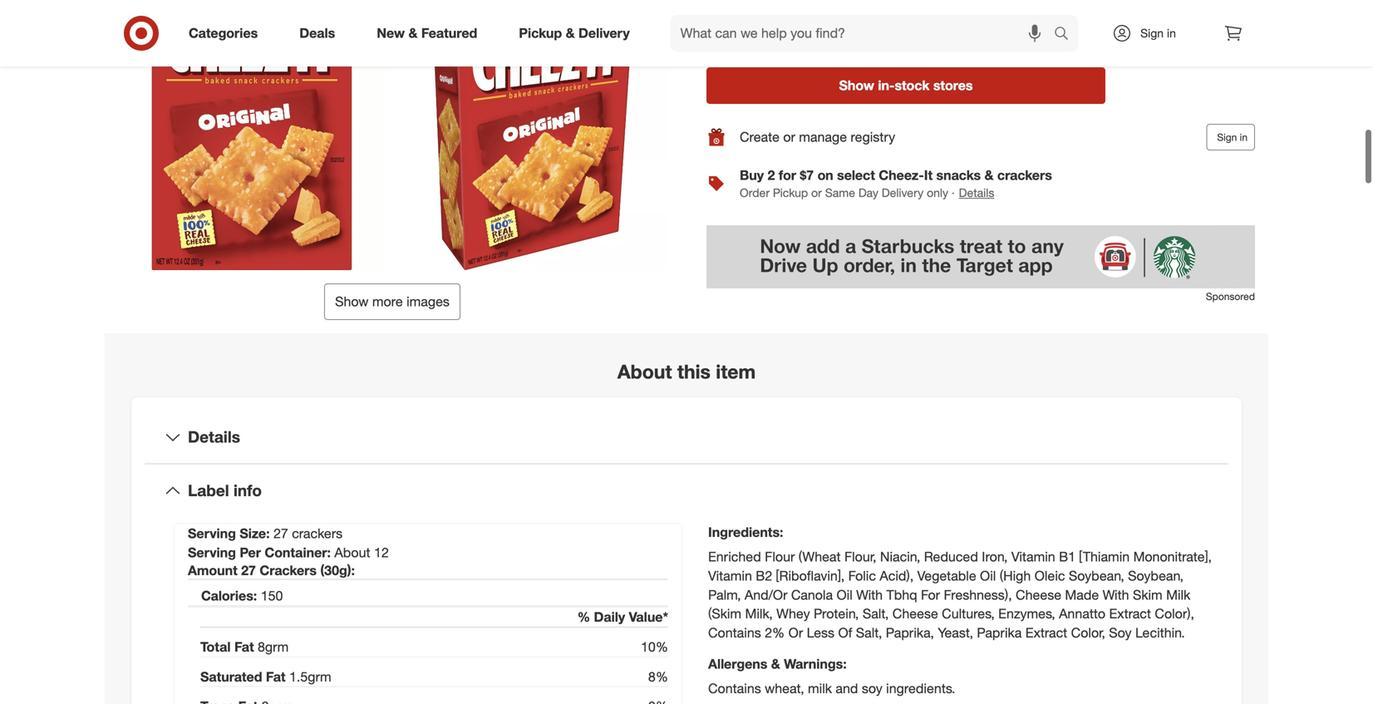 Task type: locate. For each thing, give the bounding box(es) containing it.
1 horizontal spatial show
[[839, 77, 875, 94]]

you
[[799, 11, 822, 27]]

flour
[[765, 549, 795, 565]]

& inside buy 2 for $7 on select cheez-it snacks & crackers order pickup or same day delivery only ∙ details
[[985, 167, 994, 183]]

0 horizontal spatial extract
[[1026, 625, 1068, 641]]

show in-stock stores button
[[707, 67, 1106, 104]]

extract down enzymes,
[[1026, 625, 1068, 641]]

1 vertical spatial details
[[188, 427, 240, 447]]

vitamin up "oleic"
[[1012, 549, 1056, 565]]

soy inside ingredients: enriched flour (wheat flour, niacin, reduced iron, vitamin b1 [thiamin mononitrate], vitamin b2 [riboflavin], folic acid), vegetable oil (high oleic soybean, soybean, palm, and/or canola oil with tbhq for freshness), cheese made with skim milk (skim milk, whey protein, salt, cheese cultures, enzymes, annatto extract color), contains 2% or less of salt, paprika, yeast, paprika extract color, soy lecithin.
[[1109, 625, 1132, 641]]

0 horizontal spatial grm
[[265, 639, 289, 655]]

0 vertical spatial serving
[[188, 526, 236, 542]]

vitamin
[[1012, 549, 1056, 565], [708, 568, 752, 584]]

sign in link
[[1098, 15, 1202, 52]]

warnings:
[[784, 656, 847, 672]]

0 vertical spatial 2
[[787, 30, 794, 46]]

1 vertical spatial for
[[779, 167, 797, 183]]

soy right and
[[862, 680, 883, 697]]

[thiamin
[[1080, 549, 1130, 565]]

per
[[240, 545, 261, 561]]

daily
[[594, 609, 626, 625]]

1 horizontal spatial fat
[[266, 669, 286, 685]]

show left 'more'
[[335, 294, 369, 310]]

hours
[[798, 30, 832, 46]]

soy
[[1109, 625, 1132, 641], [862, 680, 883, 697]]

cheese up paprika,
[[893, 606, 939, 622]]

crackers up container:
[[292, 526, 343, 542]]

0 vertical spatial 27
[[274, 526, 288, 542]]

12
[[374, 545, 389, 561]]

oil
[[980, 568, 996, 584], [837, 587, 853, 603]]

0 horizontal spatial details
[[188, 427, 240, 447]]

0 vertical spatial crackers
[[998, 167, 1053, 183]]

or down whey
[[789, 625, 803, 641]]

0 vertical spatial or
[[784, 129, 796, 145]]

snacks
[[937, 167, 981, 183]]

(high
[[1000, 568, 1031, 584]]

1 horizontal spatial sign
[[1218, 131, 1238, 144]]

enriched
[[708, 549, 761, 565]]

0 vertical spatial fat
[[234, 639, 254, 655]]

0 horizontal spatial milk
[[808, 680, 832, 697]]

1 vertical spatial delivery
[[882, 186, 924, 200]]

2 right buy on the top of the page
[[768, 167, 775, 183]]

1 vertical spatial vitamin
[[708, 568, 752, 584]]

extract down skim
[[1110, 606, 1152, 622]]

0 horizontal spatial 27
[[241, 562, 256, 579]]

1 vertical spatial serving
[[188, 545, 236, 561]]

:
[[351, 562, 355, 579]]

cultures,
[[942, 606, 995, 622]]

1 horizontal spatial sign in
[[1218, 131, 1248, 144]]

1 horizontal spatial pickup
[[773, 186, 808, 200]]

crackers right snacks
[[998, 167, 1053, 183]]

0 horizontal spatial about
[[335, 545, 370, 561]]

0 horizontal spatial soy
[[862, 680, 883, 697]]

color),
[[1155, 606, 1195, 622]]

or inside ingredients: enriched flour (wheat flour, niacin, reduced iron, vitamin b1 [thiamin mononitrate], vitamin b2 [riboflavin], folic acid), vegetable oil (high oleic soybean, soybean, palm, and/or canola oil with tbhq for freshness), cheese made with skim milk (skim milk, whey protein, salt, cheese cultures, enzymes, annatto extract color), contains 2% or less of salt, paprika, yeast, paprika extract color, soy lecithin.
[[789, 625, 803, 641]]

0 horizontal spatial with
[[857, 587, 883, 603]]

1 horizontal spatial details
[[959, 186, 995, 200]]

sign in
[[1141, 26, 1176, 40], [1218, 131, 1248, 144]]

1 vertical spatial salt,
[[856, 625, 882, 641]]

1 horizontal spatial with
[[1103, 587, 1130, 603]]

sign in button
[[1207, 124, 1256, 151]]

of
[[839, 625, 853, 641]]

2 inside buy 2 for $7 on select cheez-it snacks & crackers order pickup or same day delivery only ∙ details
[[768, 167, 775, 183]]

0 vertical spatial soy
[[1109, 625, 1132, 641]]

about up :
[[335, 545, 370, 561]]

0 vertical spatial cheese
[[1016, 587, 1062, 603]]

show more images
[[335, 294, 450, 310]]

item
[[716, 360, 756, 384]]

mononitrate],
[[1134, 549, 1212, 565]]

label info
[[188, 481, 262, 500]]

soybean, up skim
[[1129, 568, 1184, 584]]

b1
[[1059, 549, 1076, 565]]

categories link
[[175, 15, 279, 52]]

soy inside the allergens & warnings: contains wheat, milk and soy ingredients.
[[862, 680, 883, 697]]

1 horizontal spatial cheese
[[1016, 587, 1062, 603]]

the
[[937, 30, 956, 46]]

soy right color,
[[1109, 625, 1132, 641]]

1 horizontal spatial about
[[618, 360, 672, 384]]

0 vertical spatial sign
[[1141, 26, 1164, 40]]

1 vertical spatial milk
[[808, 680, 832, 697]]

paprika,
[[886, 625, 935, 641]]

2 down near
[[787, 30, 794, 46]]

with left skim
[[1103, 587, 1130, 603]]

1 horizontal spatial vitamin
[[1012, 549, 1056, 565]]

fat left 1.5
[[266, 669, 286, 685]]

lecithin.
[[1136, 625, 1185, 641]]

salt, down tbhq
[[863, 606, 889, 622]]

for left $7
[[779, 167, 797, 183]]

freshness),
[[944, 587, 1012, 603]]

buy 2 for $7 on select cheez-it snacks & crackers link
[[740, 167, 1053, 183]]

1 vertical spatial cheese
[[893, 606, 939, 622]]

serving
[[188, 526, 236, 542], [188, 545, 236, 561]]

total fat 8 grm
[[200, 639, 289, 655]]

0 horizontal spatial crackers
[[292, 526, 343, 542]]

0 horizontal spatial fat
[[234, 639, 254, 655]]

0 vertical spatial for
[[835, 30, 851, 46]]

1 horizontal spatial oil
[[980, 568, 996, 584]]

1 vertical spatial soy
[[862, 680, 883, 697]]

1 soybean, from the left
[[1069, 568, 1125, 584]]

available
[[707, 11, 764, 27]]

milk up color),
[[1167, 587, 1191, 603]]

0 vertical spatial delivery
[[579, 25, 630, 41]]

or right create
[[784, 129, 796, 145]]

oil down iron,
[[980, 568, 996, 584]]

deals link
[[285, 15, 356, 52]]

0 horizontal spatial for
[[779, 167, 797, 183]]

0 vertical spatial milk
[[1167, 587, 1191, 603]]

value*
[[629, 609, 669, 625]]

show more images button
[[324, 284, 461, 320]]

1 vertical spatial sign
[[1218, 131, 1238, 144]]

salt,
[[863, 606, 889, 622], [856, 625, 882, 641]]

1 horizontal spatial 27
[[274, 526, 288, 542]]

0 horizontal spatial show
[[335, 294, 369, 310]]

serving size: 27 crackers serving per container: about 12
[[188, 526, 389, 561]]

acid),
[[880, 568, 914, 584]]

2 vertical spatial or
[[789, 625, 803, 641]]

1 horizontal spatial grm
[[308, 669, 331, 685]]

milk
[[1167, 587, 1191, 603], [808, 680, 832, 697]]

0 vertical spatial show
[[839, 77, 875, 94]]

cheese down "oleic"
[[1016, 587, 1062, 603]]

1 horizontal spatial for
[[835, 30, 851, 46]]

or inside buy 2 for $7 on select cheez-it snacks & crackers order pickup or same day delivery only ∙ details
[[812, 186, 822, 200]]

1 vertical spatial show
[[335, 294, 369, 310]]

details right the ∙
[[959, 186, 995, 200]]

1 horizontal spatial soy
[[1109, 625, 1132, 641]]

order
[[740, 186, 770, 200]]

% daily value*
[[578, 609, 669, 625]]

milk down warnings:
[[808, 680, 832, 697]]

0 vertical spatial sign in
[[1141, 26, 1176, 40]]

1 horizontal spatial extract
[[1110, 606, 1152, 622]]

pickup
[[519, 25, 562, 41], [773, 186, 808, 200]]

crackers
[[998, 167, 1053, 183], [292, 526, 343, 542]]

150
[[261, 588, 283, 604]]

1 horizontal spatial soybean,
[[1129, 568, 1184, 584]]

0 vertical spatial salt,
[[863, 606, 889, 622]]

0 horizontal spatial soybean,
[[1069, 568, 1125, 584]]

soybean,
[[1069, 568, 1125, 584], [1129, 568, 1184, 584]]

for inside available near you ready within 2 hours for pickup inside the store
[[835, 30, 851, 46]]

wheat,
[[765, 680, 805, 697]]

stock
[[895, 77, 930, 94]]

1 vertical spatial about
[[335, 545, 370, 561]]

1 horizontal spatial 2
[[787, 30, 794, 46]]

1 vertical spatial 2
[[768, 167, 775, 183]]

∙
[[952, 186, 955, 200]]

0 horizontal spatial 2
[[768, 167, 775, 183]]

1 horizontal spatial delivery
[[882, 186, 924, 200]]

vegetable
[[918, 568, 977, 584]]

this
[[678, 360, 711, 384]]

and/or
[[745, 587, 788, 603]]

about this item
[[618, 360, 756, 384]]

0 vertical spatial pickup
[[519, 25, 562, 41]]

milk inside the allergens & warnings: contains wheat, milk and soy ingredients.
[[808, 680, 832, 697]]

2 horizontal spatial for
[[921, 587, 940, 603]]

2 soybean, from the left
[[1129, 568, 1184, 584]]

1 vertical spatial oil
[[837, 587, 853, 603]]

vitamin down enriched
[[708, 568, 752, 584]]

about left this
[[618, 360, 672, 384]]

1 vertical spatial fat
[[266, 669, 286, 685]]

27 up container:
[[274, 526, 288, 542]]

show inside show more images 'button'
[[335, 294, 369, 310]]

1 horizontal spatial crackers
[[998, 167, 1053, 183]]

1 horizontal spatial milk
[[1167, 587, 1191, 603]]

details up 'label'
[[188, 427, 240, 447]]

oil up protein,
[[837, 587, 853, 603]]

soybean, down [thiamin
[[1069, 568, 1125, 584]]

& inside the allergens & warnings: contains wheat, milk and soy ingredients.
[[771, 656, 781, 672]]

in-
[[878, 77, 895, 94]]

fat left '8'
[[234, 639, 254, 655]]

0 vertical spatial extract
[[1110, 606, 1152, 622]]

for down vegetable
[[921, 587, 940, 603]]

27
[[274, 526, 288, 542], [241, 562, 256, 579]]

0 horizontal spatial in
[[1167, 26, 1176, 40]]

2 vertical spatial for
[[921, 587, 940, 603]]

create or manage registry
[[740, 129, 896, 145]]

salt, right of
[[856, 625, 882, 641]]

0 vertical spatial about
[[618, 360, 672, 384]]

whey
[[777, 606, 810, 622]]

inside
[[899, 30, 934, 46]]

8%
[[649, 669, 669, 685]]

show
[[839, 77, 875, 94], [335, 294, 369, 310]]

sponsored
[[1206, 290, 1256, 303]]

0 horizontal spatial pickup
[[519, 25, 562, 41]]

27 down 'per'
[[241, 562, 256, 579]]

new
[[377, 25, 405, 41]]

show inside show in-stock stores button
[[839, 77, 875, 94]]

label info button
[[145, 465, 1229, 518]]

1 vertical spatial crackers
[[292, 526, 343, 542]]

1 with from the left
[[857, 587, 883, 603]]

0 vertical spatial grm
[[265, 639, 289, 655]]

pickup inside buy 2 for $7 on select cheez-it snacks & crackers order pickup or same day delivery only ∙ details
[[773, 186, 808, 200]]

0 horizontal spatial oil
[[837, 587, 853, 603]]

1 vertical spatial 27
[[241, 562, 256, 579]]

for right hours on the top right of page
[[835, 30, 851, 46]]

crackers
[[260, 562, 317, 579]]

delivery inside buy 2 for $7 on select cheez-it snacks & crackers order pickup or same day delivery only ∙ details
[[882, 186, 924, 200]]

show left the "in-"
[[839, 77, 875, 94]]

0 vertical spatial details
[[959, 186, 995, 200]]

0 horizontal spatial delivery
[[579, 25, 630, 41]]

calories:
[[201, 588, 257, 604]]

for inside ingredients: enriched flour (wheat flour, niacin, reduced iron, vitamin b1 [thiamin mononitrate], vitamin b2 [riboflavin], folic acid), vegetable oil (high oleic soybean, soybean, palm, and/or canola oil with tbhq for freshness), cheese made with skim milk (skim milk, whey protein, salt, cheese cultures, enzymes, annatto extract color), contains 2% or less of salt, paprika, yeast, paprika extract color, soy lecithin.
[[921, 587, 940, 603]]

cheez-it original baked snack crackers - 12.4oz, 8 of 15 image
[[399, 3, 667, 270]]

pickup & delivery link
[[505, 15, 651, 52]]

with down folic
[[857, 587, 883, 603]]

& for allergens & warnings: contains wheat, milk and soy ingredients.
[[771, 656, 781, 672]]

yeast,
[[938, 625, 974, 641]]

saturated
[[200, 669, 262, 685]]

b2
[[756, 568, 773, 584]]

1 vertical spatial sign in
[[1218, 131, 1248, 144]]

1 vertical spatial pickup
[[773, 186, 808, 200]]

8
[[258, 639, 265, 655]]

1 vertical spatial grm
[[308, 669, 331, 685]]

create
[[740, 129, 780, 145]]

2 serving from the top
[[188, 545, 236, 561]]

tbhq
[[887, 587, 918, 603]]

details
[[959, 186, 995, 200], [188, 427, 240, 447]]

1 vertical spatial extract
[[1026, 625, 1068, 641]]

or down on
[[812, 186, 822, 200]]

niacin,
[[880, 549, 921, 565]]

1 vertical spatial in
[[1240, 131, 1248, 144]]

details inside dropdown button
[[188, 427, 240, 447]]

grm
[[265, 639, 289, 655], [308, 669, 331, 685]]

1 horizontal spatial in
[[1240, 131, 1248, 144]]

1 vertical spatial or
[[812, 186, 822, 200]]



Task type: describe. For each thing, give the bounding box(es) containing it.
%
[[578, 609, 590, 625]]

What can we help you find? suggestions appear below search field
[[671, 15, 1059, 52]]

oleic
[[1035, 568, 1066, 584]]

cheez-
[[879, 167, 924, 183]]

0 vertical spatial oil
[[980, 568, 996, 584]]

paprika
[[977, 625, 1022, 641]]

0 horizontal spatial cheese
[[893, 606, 939, 622]]

image gallery element
[[118, 0, 667, 320]]

pickup & delivery
[[519, 25, 630, 41]]

ingredients.
[[887, 680, 956, 697]]

only
[[927, 186, 949, 200]]

enzymes,
[[999, 606, 1056, 622]]

available near you ready within 2 hours for pickup inside the store
[[707, 11, 990, 46]]

grm for saturated fat 1.5 grm
[[308, 669, 331, 685]]

amount
[[188, 562, 238, 579]]

buy
[[740, 167, 764, 183]]

1 serving from the top
[[188, 526, 236, 542]]

less
[[807, 625, 835, 641]]

flour,
[[845, 549, 877, 565]]

canola
[[792, 587, 833, 603]]

2 with from the left
[[1103, 587, 1130, 603]]

show for show more images
[[335, 294, 369, 310]]

details button
[[958, 184, 996, 202]]

$7
[[800, 167, 814, 183]]

saturated fat 1.5 grm
[[200, 669, 331, 685]]

fat for saturated fat
[[266, 669, 286, 685]]

folic
[[849, 568, 876, 584]]

details button
[[145, 411, 1229, 464]]

show for show in-stock stores
[[839, 77, 875, 94]]

calories: 150
[[201, 588, 283, 604]]

and
[[836, 680, 858, 697]]

sign inside "button"
[[1218, 131, 1238, 144]]

2 inside available near you ready within 2 hours for pickup inside the store
[[787, 30, 794, 46]]

select
[[837, 167, 875, 183]]

store
[[960, 30, 990, 46]]

& for new & featured
[[409, 25, 418, 41]]

categories
[[189, 25, 258, 41]]

grm for total fat 8 grm
[[265, 639, 289, 655]]

sign in inside "button"
[[1218, 131, 1248, 144]]

0 vertical spatial in
[[1167, 26, 1176, 40]]

milk inside ingredients: enriched flour (wheat flour, niacin, reduced iron, vitamin b1 [thiamin mononitrate], vitamin b2 [riboflavin], folic acid), vegetable oil (high oleic soybean, soybean, palm, and/or canola oil with tbhq for freshness), cheese made with skim milk (skim milk, whey protein, salt, cheese cultures, enzymes, annatto extract color), contains 2% or less of salt, paprika, yeast, paprika extract color, soy lecithin.
[[1167, 587, 1191, 603]]

reduced
[[924, 549, 979, 565]]

1.5
[[289, 669, 308, 685]]

iron,
[[982, 549, 1008, 565]]

for inside buy 2 for $7 on select cheez-it snacks & crackers order pickup or same day delivery only ∙ details
[[779, 167, 797, 183]]

0 horizontal spatial vitamin
[[708, 568, 752, 584]]

more
[[372, 294, 403, 310]]

(30g)
[[320, 562, 351, 579]]

cheez-it original baked snack crackers - 12.4oz, 7 of 15 image
[[118, 3, 386, 270]]

on
[[818, 167, 834, 183]]

it
[[924, 167, 933, 183]]

images
[[407, 294, 450, 310]]

size:
[[240, 526, 270, 542]]

within
[[748, 30, 783, 46]]

contains
[[708, 625, 761, 641]]

10%
[[641, 639, 669, 655]]

protein,
[[814, 606, 859, 622]]

crackers inside serving size: 27 crackers serving per container: about 12
[[292, 526, 343, 542]]

color,
[[1072, 625, 1106, 641]]

day
[[859, 186, 879, 200]]

contains
[[708, 680, 761, 697]]

crackers inside buy 2 for $7 on select cheez-it snacks & crackers order pickup or same day delivery only ∙ details
[[998, 167, 1053, 183]]

palm,
[[708, 587, 741, 603]]

allergens
[[708, 656, 768, 672]]

milk,
[[745, 606, 773, 622]]

27 inside serving size: 27 crackers serving per container: about 12
[[274, 526, 288, 542]]

about inside serving size: 27 crackers serving per container: about 12
[[335, 545, 370, 561]]

new & featured link
[[363, 15, 498, 52]]

2%
[[765, 625, 785, 641]]

featured
[[421, 25, 478, 41]]

0 horizontal spatial sign
[[1141, 26, 1164, 40]]

info
[[234, 481, 262, 500]]

in inside "button"
[[1240, 131, 1248, 144]]

details inside buy 2 for $7 on select cheez-it snacks & crackers order pickup or same day delivery only ∙ details
[[959, 186, 995, 200]]

total
[[200, 639, 231, 655]]

manage
[[799, 129, 847, 145]]

amount 27 crackers (30g) :
[[188, 562, 355, 579]]

0 horizontal spatial sign in
[[1141, 26, 1176, 40]]

[riboflavin],
[[776, 568, 845, 584]]

0 vertical spatial vitamin
[[1012, 549, 1056, 565]]

advertisement element
[[707, 225, 1256, 289]]

show in-stock stores
[[839, 77, 973, 94]]

made
[[1066, 587, 1099, 603]]

label
[[188, 481, 229, 500]]

deals
[[300, 25, 335, 41]]

same
[[825, 186, 856, 200]]

(wheat
[[799, 549, 841, 565]]

allergens & warnings: contains wheat, milk and soy ingredients.
[[708, 656, 956, 697]]

ready
[[707, 30, 745, 46]]

stores
[[934, 77, 973, 94]]

new & featured
[[377, 25, 478, 41]]

container:
[[265, 545, 331, 561]]

search button
[[1047, 15, 1087, 55]]

fat for total fat
[[234, 639, 254, 655]]

& for pickup & delivery
[[566, 25, 575, 41]]



Task type: vqa. For each thing, say whether or not it's contained in the screenshot.
the bottom 1
no



